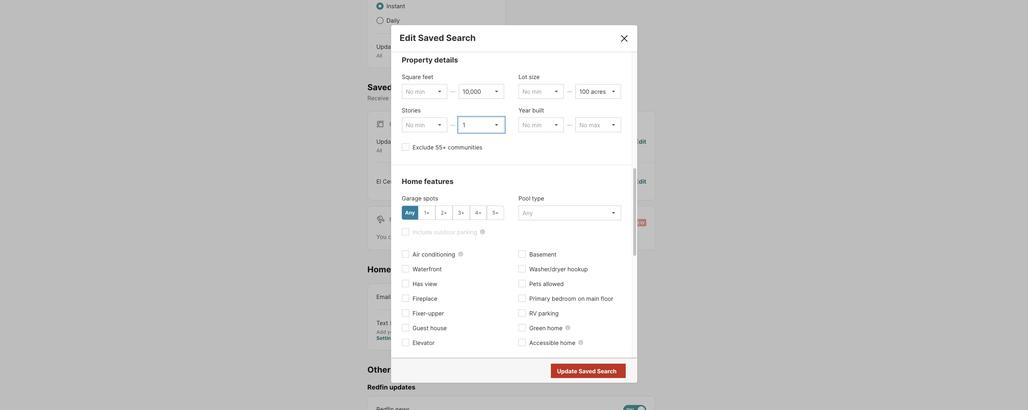 Task type: describe. For each thing, give the bounding box(es) containing it.
based
[[444, 95, 461, 102]]

account settings link
[[377, 329, 462, 342]]

— for lot size
[[568, 88, 573, 95]]

filters.
[[531, 95, 548, 102]]

instant
[[387, 3, 405, 10]]

exclude
[[413, 144, 434, 151]]

account
[[441, 329, 462, 335]]

rv parking
[[530, 310, 559, 317]]

2 all from the top
[[377, 148, 382, 154]]

2 edit button from the top
[[636, 177, 647, 186]]

option group inside edit saved search dialog
[[402, 206, 505, 220]]

pool type
[[519, 195, 545, 202]]

edit saved search dialog
[[391, 25, 638, 406]]

sale
[[403, 121, 417, 128]]

built
[[533, 107, 544, 114]]

0 vertical spatial update
[[377, 43, 397, 50]]

add
[[377, 329, 386, 335]]

your inside saved searches receive timely notifications based on your preferred search filters.
[[471, 95, 483, 102]]

create
[[400, 234, 417, 241]]

1 update types all from the top
[[377, 43, 414, 59]]

notifications
[[409, 95, 442, 102]]

accessible home
[[530, 340, 576, 347]]

fixer-
[[413, 310, 429, 317]]

no results
[[588, 369, 616, 376]]

1 vertical spatial update
[[377, 138, 397, 146]]

no results button
[[579, 365, 625, 379]]

house
[[431, 325, 447, 332]]

edit inside dialog
[[400, 33, 416, 43]]

— for stories
[[451, 122, 456, 128]]

5+ radio
[[487, 206, 505, 220]]

upper
[[429, 310, 444, 317]]

emails
[[393, 365, 419, 375]]

stories
[[402, 107, 421, 114]]

updates
[[390, 384, 416, 392]]

primary bedroom on main floor
[[530, 295, 614, 303]]

update saved search button
[[551, 364, 626, 379]]

1 horizontal spatial parking
[[539, 310, 559, 317]]

rent
[[403, 216, 418, 224]]

garage
[[402, 195, 422, 202]]

on inside edit saved search dialog
[[578, 295, 585, 303]]

account settings
[[377, 329, 462, 342]]

size
[[529, 73, 540, 80]]

2+
[[441, 210, 448, 216]]

1 edit button from the top
[[636, 138, 647, 154]]

1+ radio
[[419, 206, 436, 220]]

include
[[413, 229, 433, 236]]

green home
[[530, 325, 563, 332]]

search for edit saved search
[[446, 33, 476, 43]]

in
[[436, 329, 440, 335]]

receive
[[368, 95, 389, 102]]

year
[[519, 107, 531, 114]]

details
[[435, 56, 458, 64]]

settings
[[377, 336, 397, 342]]

1+
[[424, 210, 430, 216]]

basement
[[530, 251, 557, 258]]

search
[[511, 95, 530, 102]]

home for home tours
[[368, 265, 391, 275]]

2 update types all from the top
[[377, 138, 414, 154]]

air
[[413, 251, 420, 258]]

rv
[[530, 310, 537, 317]]

air conditioning
[[413, 251, 455, 258]]

washer/dryer
[[530, 266, 566, 273]]

preferred
[[484, 95, 510, 102]]

has view
[[413, 281, 438, 288]]

type
[[532, 195, 545, 202]]

text (sms)
[[377, 320, 407, 327]]

3+ radio
[[453, 206, 470, 220]]

square
[[402, 73, 421, 80]]

include outdoor parking
[[413, 229, 478, 236]]

home for home features
[[402, 177, 423, 186]]

feet
[[423, 73, 434, 80]]

add your phone number in
[[377, 329, 441, 335]]

4+ radio
[[470, 206, 487, 220]]

floor
[[601, 295, 614, 303]]

edit saved search element
[[400, 33, 611, 43]]

1 types from the top
[[398, 43, 414, 50]]

Daily radio
[[377, 17, 384, 24]]

results
[[597, 369, 616, 376]]

update saved search
[[557, 368, 617, 376]]

edit saved search
[[400, 33, 476, 43]]

1 horizontal spatial searches
[[437, 234, 463, 241]]

year built
[[519, 107, 544, 114]]

spots
[[423, 195, 438, 202]]

for for for rent
[[390, 216, 401, 224]]

el
[[377, 178, 381, 185]]

searching
[[480, 234, 507, 241]]

communities
[[448, 144, 483, 151]]

saved inside update saved search button
[[579, 368, 596, 376]]

you can create saved searches while searching for
[[377, 234, 517, 241]]

saved inside saved searches receive timely notifications based on your preferred search filters.
[[368, 82, 393, 92]]

2 vertical spatial edit
[[636, 178, 647, 185]]

2+ radio
[[436, 206, 453, 220]]

text
[[377, 320, 388, 327]]

main
[[587, 295, 600, 303]]

property
[[402, 56, 433, 64]]

other emails
[[368, 365, 419, 375]]



Task type: locate. For each thing, give the bounding box(es) containing it.
timely
[[391, 95, 407, 102]]

daily
[[387, 17, 400, 24]]

saved searches receive timely notifications based on your preferred search filters.
[[368, 82, 548, 102]]

1 vertical spatial edit
[[636, 138, 647, 146]]

0 horizontal spatial parking
[[457, 229, 478, 236]]

can
[[388, 234, 398, 241]]

for left 'rent'
[[390, 216, 401, 224]]

pets allowed
[[530, 281, 564, 288]]

— for square feet
[[451, 88, 456, 95]]

1 vertical spatial edit button
[[636, 177, 647, 186]]

home right accessible
[[561, 340, 576, 347]]

test
[[403, 178, 415, 185]]

fixer-upper
[[413, 310, 444, 317]]

you
[[377, 234, 387, 241]]

0 vertical spatial edit
[[400, 33, 416, 43]]

searches inside saved searches receive timely notifications based on your preferred search filters.
[[395, 82, 433, 92]]

waterfront
[[413, 266, 442, 273]]

types up the property
[[398, 43, 414, 50]]

for for for sale
[[390, 121, 401, 128]]

3+
[[458, 210, 465, 216]]

0 vertical spatial parking
[[457, 229, 478, 236]]

0 horizontal spatial search
[[446, 33, 476, 43]]

1 vertical spatial on
[[578, 295, 585, 303]]

— for year built
[[568, 122, 573, 128]]

washer/dryer hookup
[[530, 266, 588, 273]]

0 horizontal spatial home
[[368, 265, 391, 275]]

update types all down daily
[[377, 43, 414, 59]]

cerrito
[[383, 178, 402, 185]]

2 vertical spatial update
[[557, 368, 578, 376]]

email
[[377, 294, 391, 301]]

1 vertical spatial for
[[390, 216, 401, 224]]

0 vertical spatial home
[[402, 177, 423, 186]]

Instant radio
[[377, 3, 384, 10]]

0 horizontal spatial your
[[388, 329, 398, 335]]

for left sale
[[390, 121, 401, 128]]

on right based
[[462, 95, 469, 102]]

update down for sale
[[377, 138, 397, 146]]

1 vertical spatial searches
[[437, 234, 463, 241]]

primary
[[530, 295, 551, 303]]

garage spots
[[402, 195, 438, 202]]

1 vertical spatial home
[[561, 340, 576, 347]]

search right no
[[598, 368, 617, 376]]

no
[[588, 369, 596, 376]]

features
[[424, 177, 454, 186]]

number
[[416, 329, 434, 335]]

edit
[[400, 33, 416, 43], [636, 138, 647, 146], [636, 178, 647, 185]]

1 vertical spatial search
[[598, 368, 617, 376]]

Any radio
[[402, 206, 419, 220]]

update down daily radio on the top left of the page
[[377, 43, 397, 50]]

home
[[402, 177, 423, 186], [368, 265, 391, 275]]

parking
[[457, 229, 478, 236], [539, 310, 559, 317]]

conditioning
[[422, 251, 455, 258]]

while
[[464, 234, 478, 241]]

home inside edit saved search dialog
[[402, 177, 423, 186]]

view
[[425, 281, 438, 288]]

hookup
[[568, 266, 588, 273]]

0 vertical spatial for
[[390, 121, 401, 128]]

home up garage
[[402, 177, 423, 186]]

home up accessible home
[[548, 325, 563, 332]]

square feet
[[402, 73, 434, 80]]

searches up conditioning
[[437, 234, 463, 241]]

bedroom
[[552, 295, 577, 303]]

outdoor
[[434, 229, 456, 236]]

accessible
[[530, 340, 559, 347]]

el cerrito test 1
[[377, 178, 419, 185]]

types down for sale
[[398, 138, 414, 146]]

1 horizontal spatial on
[[578, 295, 585, 303]]

0 horizontal spatial on
[[462, 95, 469, 102]]

on inside saved searches receive timely notifications based on your preferred search filters.
[[462, 95, 469, 102]]

your left preferred
[[471, 95, 483, 102]]

parking down 3+ radio
[[457, 229, 478, 236]]

1 for from the top
[[390, 121, 401, 128]]

0 vertical spatial all
[[377, 53, 382, 59]]

home left tours
[[368, 265, 391, 275]]

search inside button
[[598, 368, 617, 376]]

search up details
[[446, 33, 476, 43]]

allowed
[[543, 281, 564, 288]]

0 vertical spatial search
[[446, 33, 476, 43]]

0 vertical spatial on
[[462, 95, 469, 102]]

green
[[530, 325, 546, 332]]

4+
[[475, 210, 482, 216]]

1 all from the top
[[377, 53, 382, 59]]

0 vertical spatial home
[[548, 325, 563, 332]]

your
[[471, 95, 483, 102], [388, 329, 398, 335]]

on left "main"
[[578, 295, 585, 303]]

home features
[[402, 177, 454, 186]]

home for green home
[[548, 325, 563, 332]]

1 vertical spatial all
[[377, 148, 382, 154]]

update types all
[[377, 43, 414, 59], [377, 138, 414, 154]]

1 horizontal spatial search
[[598, 368, 617, 376]]

search for update saved search
[[598, 368, 617, 376]]

home for accessible home
[[561, 340, 576, 347]]

searches down square
[[395, 82, 433, 92]]

edit button
[[636, 138, 647, 154], [636, 177, 647, 186]]

1 vertical spatial update types all
[[377, 138, 414, 154]]

home
[[548, 325, 563, 332], [561, 340, 576, 347]]

elevator
[[413, 340, 435, 347]]

guest
[[413, 325, 429, 332]]

for sale
[[390, 121, 417, 128]]

0 vertical spatial update types all
[[377, 43, 414, 59]]

option group containing any
[[402, 206, 505, 220]]

list box
[[402, 84, 448, 99], [459, 84, 505, 99], [519, 84, 564, 99], [576, 84, 621, 99], [402, 118, 448, 132], [459, 118, 505, 132], [519, 118, 564, 132], [576, 118, 621, 132], [519, 206, 621, 221]]

0 vertical spatial edit button
[[636, 138, 647, 154]]

update inside button
[[557, 368, 578, 376]]

2 for from the top
[[390, 216, 401, 224]]

redfin
[[368, 384, 388, 392]]

any
[[405, 210, 415, 216]]

1 vertical spatial your
[[388, 329, 398, 335]]

option group
[[402, 206, 505, 220]]

2 types from the top
[[398, 138, 414, 146]]

for
[[390, 121, 401, 128], [390, 216, 401, 224]]

fireplace
[[413, 295, 438, 303]]

guest house
[[413, 325, 447, 332]]

5+
[[493, 210, 499, 216]]

tours
[[393, 265, 415, 275]]

all
[[377, 53, 382, 59], [377, 148, 382, 154]]

for rent
[[390, 216, 418, 224]]

types
[[398, 43, 414, 50], [398, 138, 414, 146]]

property details
[[402, 56, 458, 64]]

pool
[[519, 195, 531, 202]]

parking up green home
[[539, 310, 559, 317]]

all down daily radio on the top left of the page
[[377, 53, 382, 59]]

redfin updates
[[368, 384, 416, 392]]

for
[[508, 234, 516, 241]]

update types all down for sale
[[377, 138, 414, 154]]

(sms)
[[390, 320, 407, 327]]

1 horizontal spatial home
[[402, 177, 423, 186]]

lot
[[519, 73, 528, 80]]

pets
[[530, 281, 542, 288]]

has
[[413, 281, 423, 288]]

update left no
[[557, 368, 578, 376]]

on
[[462, 95, 469, 102], [578, 295, 585, 303]]

your up settings
[[388, 329, 398, 335]]

0 vertical spatial searches
[[395, 82, 433, 92]]

lot size
[[519, 73, 540, 80]]

1 horizontal spatial your
[[471, 95, 483, 102]]

phone
[[400, 329, 415, 335]]

0 vertical spatial types
[[398, 43, 414, 50]]

1 vertical spatial types
[[398, 138, 414, 146]]

saved
[[418, 33, 444, 43], [368, 82, 393, 92], [419, 234, 436, 241], [579, 368, 596, 376]]

0 vertical spatial your
[[471, 95, 483, 102]]

0 horizontal spatial searches
[[395, 82, 433, 92]]

home tours
[[368, 265, 415, 275]]

1 vertical spatial home
[[368, 265, 391, 275]]

all up el in the left top of the page
[[377, 148, 382, 154]]

1 vertical spatial parking
[[539, 310, 559, 317]]



Task type: vqa. For each thing, say whether or not it's contained in the screenshot.
bottommost your
yes



